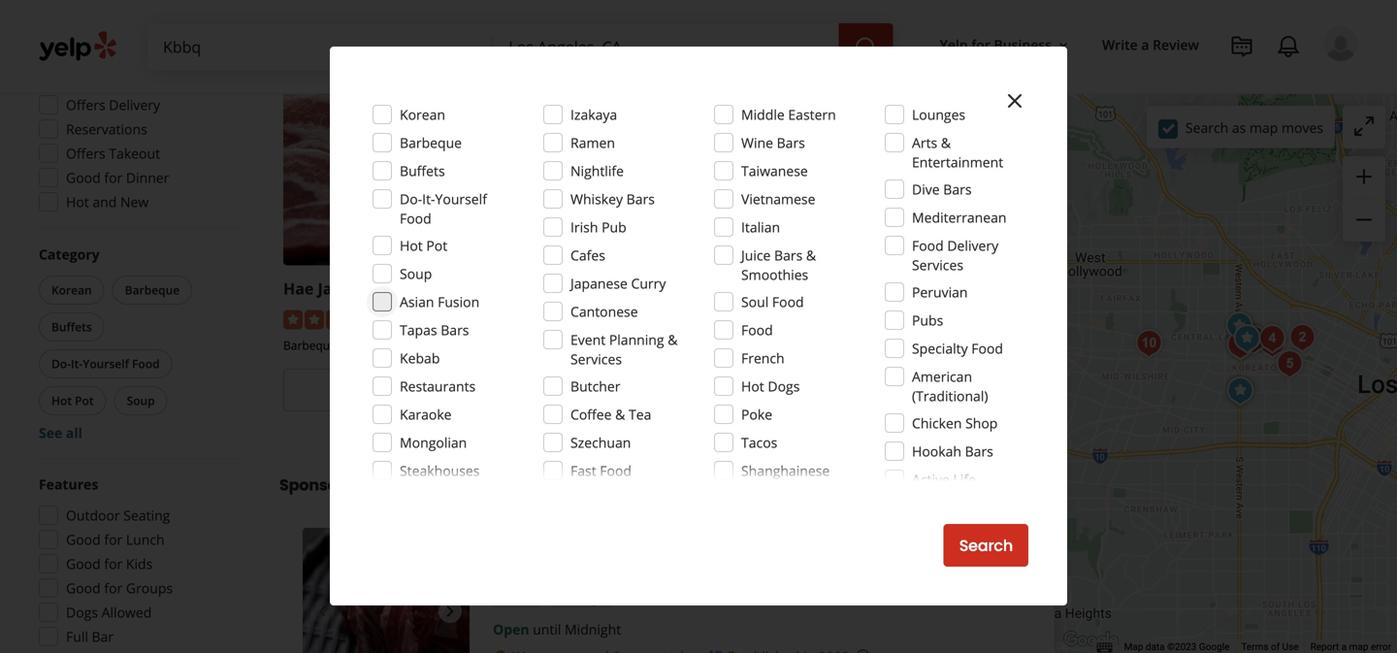 Task type: locate. For each thing, give the bounding box(es) containing it.
1 horizontal spatial midnight
[[565, 620, 621, 639]]

0 vertical spatial offers
[[66, 96, 105, 114]]

korean button
[[39, 276, 104, 305], [493, 590, 543, 609]]

view
[[346, 379, 382, 401], [840, 379, 876, 401]]

2 horizontal spatial reviews)
[[944, 309, 996, 327]]

1 horizontal spatial a
[[1342, 641, 1347, 653]]

sponsored results
[[279, 474, 424, 496]]

pot inside button
[[75, 392, 94, 408]]

& down (4.1k
[[668, 330, 678, 349]]

& inside arts & entertainment
[[941, 133, 951, 152]]

1 view business from the left
[[346, 379, 453, 401]]

4.1
[[396, 309, 415, 327]]

barbeque, korean down 3.9 star rating image at the left of the page
[[530, 337, 629, 353]]

pub
[[602, 218, 626, 236]]

good down outdoor
[[66, 530, 101, 549]]

1 vertical spatial buffets
[[51, 319, 92, 335]]

1 vertical spatial dogs
[[66, 603, 98, 621]]

info icon image
[[855, 648, 871, 653], [855, 648, 871, 653]]

0 vertical spatial dogs
[[768, 377, 800, 395]]

1 horizontal spatial reviews)
[[700, 309, 752, 327]]

0 horizontal spatial map
[[1250, 118, 1278, 137]]

delivery down '4:23'
[[109, 96, 160, 114]]

dive bars
[[912, 180, 972, 198]]

food
[[400, 209, 432, 228], [912, 236, 944, 255], [772, 293, 804, 311], [741, 321, 773, 339], [972, 339, 1003, 358], [132, 356, 160, 372], [600, 461, 632, 480]]

good up and
[[66, 168, 101, 187]]

bars for tapas bars
[[441, 321, 469, 339]]

korean inside search 'dialog'
[[400, 105, 445, 124]]

hot left and
[[66, 193, 89, 211]]

1 horizontal spatial services
[[912, 256, 964, 274]]

0 vertical spatial do-
[[400, 190, 422, 208]]

barbeque button up "open until midnight"
[[550, 590, 614, 609]]

barbeque, korean down the songhak
[[778, 337, 876, 353]]

0 vertical spatial it-
[[422, 190, 435, 208]]

business up chicken
[[880, 379, 947, 401]]

features
[[39, 475, 98, 493]]

0 vertical spatial pot
[[426, 236, 447, 255]]

poke
[[741, 405, 772, 424]]

0 horizontal spatial view business
[[346, 379, 453, 401]]

0 vertical spatial do-it-yourself food
[[400, 190, 487, 228]]

business up karaoke
[[386, 379, 453, 401]]

& right arts on the right of the page
[[941, 133, 951, 152]]

american
[[912, 367, 972, 386]]

1 horizontal spatial view business link
[[778, 369, 1009, 411]]

2 offers from the top
[[66, 144, 105, 163]]

2 view from the left
[[840, 379, 876, 401]]

barbeque, up hot dogs
[[778, 337, 834, 353]]

delivery inside 'group'
[[109, 96, 160, 114]]

1 vertical spatial do-it-yourself food
[[51, 356, 160, 372]]

dinner
[[126, 168, 169, 187]]

outdoor
[[66, 506, 120, 524]]

1 barbeque, from the left
[[283, 337, 339, 353]]

active life
[[912, 470, 976, 489]]

bars down shop
[[965, 442, 993, 460]]

a right report
[[1342, 641, 1347, 653]]

pot inside search 'dialog'
[[426, 236, 447, 255]]

previous image
[[310, 600, 334, 623]]

nightlife
[[571, 162, 624, 180]]

specialty
[[912, 339, 968, 358]]

kids
[[126, 555, 153, 573]]

& up the songhak
[[806, 246, 816, 264]]

do-it-yourself food
[[400, 190, 487, 228], [51, 356, 160, 372]]

1 vertical spatial korean button
[[493, 590, 543, 609]]

pot up asian fusion
[[426, 236, 447, 255]]

search down life
[[959, 535, 1013, 556]]

2 barbeque, korean from the left
[[530, 337, 629, 353]]

for for business
[[971, 35, 991, 54]]

barbeque, down 3.9 star rating image at the left of the page
[[530, 337, 587, 353]]

barbeque button up do-it-yourself food "button"
[[112, 276, 192, 305]]

search inside search button
[[959, 535, 1013, 556]]

baekjeong - los angeles image
[[1253, 319, 1292, 358]]

0 horizontal spatial yourself
[[83, 356, 129, 372]]

2 horizontal spatial business
[[994, 35, 1052, 54]]

hot pot up asian
[[400, 236, 447, 255]]

business for hae jang chon
[[386, 379, 453, 401]]

good down the good for lunch
[[66, 555, 101, 573]]

butcher
[[571, 377, 620, 395]]

bars up pub
[[626, 190, 655, 208]]

search as map moves
[[1186, 118, 1323, 137]]

offers for offers delivery
[[66, 96, 105, 114]]

4:23 pm
[[137, 71, 188, 90]]

view business link up chicken
[[778, 369, 1009, 411]]

1 vertical spatial pot
[[75, 392, 94, 408]]

0 horizontal spatial dogs
[[66, 603, 98, 621]]

0 horizontal spatial it-
[[71, 356, 83, 372]]

1 horizontal spatial barbeque,
[[530, 337, 587, 353]]

hot dogs
[[741, 377, 800, 395]]

0 horizontal spatial midnight
[[407, 412, 463, 430]]

1 horizontal spatial view business
[[840, 379, 947, 401]]

a right 'write' at top
[[1141, 35, 1149, 54]]

barbeque, for road
[[530, 337, 587, 353]]

view for hae jang chon
[[346, 379, 382, 401]]

midnight down barbeque link
[[565, 620, 621, 639]]

1 horizontal spatial dogs
[[768, 377, 800, 395]]

0 vertical spatial hot pot
[[400, 236, 447, 255]]

write
[[1102, 35, 1138, 54]]

barbeque inside search 'dialog'
[[400, 133, 462, 152]]

for for kids
[[104, 555, 122, 573]]

view business up karaoke
[[346, 379, 453, 401]]

soup up asian
[[400, 264, 432, 283]]

view business link down 'kebab'
[[283, 369, 515, 411]]

0 horizontal spatial barbeque button
[[112, 276, 192, 305]]

reviews) right '(5.7k'
[[452, 309, 505, 327]]

0 horizontal spatial delivery
[[109, 96, 160, 114]]

3.9 star rating image
[[530, 310, 635, 329]]

road to seoul - los angeles link
[[530, 278, 742, 299]]

korean button up "open until midnight"
[[493, 590, 543, 609]]

view business link for hae jang chon
[[283, 369, 515, 411]]

0 horizontal spatial open
[[493, 620, 529, 639]]

0 horizontal spatial barbeque, korean
[[283, 337, 382, 353]]

0 vertical spatial pm
[[167, 71, 188, 90]]

search image
[[854, 36, 878, 59]]

midnight for songhak korean bbq
[[901, 412, 957, 430]]

view business for songhak korean bbq
[[840, 379, 947, 401]]

0 horizontal spatial do-it-yourself food
[[51, 356, 160, 372]]

food up asian
[[400, 209, 432, 228]]

for down offers takeout
[[104, 168, 122, 187]]

a for report
[[1342, 641, 1347, 653]]

1 vertical spatial barbeque
[[125, 282, 180, 298]]

map left "error" at the right bottom
[[1349, 641, 1369, 653]]

notifications image
[[1277, 35, 1300, 58]]

hot up poke
[[741, 377, 764, 395]]

bars down entertainment
[[943, 180, 972, 198]]

barbeque link
[[550, 590, 614, 609]]

korean inside songhak korean bbq 4.6 (397 reviews)
[[850, 278, 905, 299]]

bars inside juice bars & smoothies
[[774, 246, 803, 264]]

good for good for dinner
[[66, 168, 101, 187]]

good for good for lunch
[[66, 530, 101, 549]]

0 horizontal spatial hot pot
[[51, 392, 94, 408]]

zoom out image
[[1353, 208, 1376, 231]]

view business up chicken
[[840, 379, 947, 401]]

dogs down french on the right of the page
[[768, 377, 800, 395]]

2 view business link from the left
[[778, 369, 1009, 411]]

map right as
[[1250, 118, 1278, 137]]

None search field
[[147, 23, 897, 70]]

hae jang chon image
[[1228, 319, 1267, 358], [1228, 319, 1267, 358], [303, 528, 470, 653]]

see
[[39, 424, 62, 442]]

0 horizontal spatial services
[[571, 350, 622, 368]]

0 vertical spatial barbeque
[[400, 133, 462, 152]]

1 vertical spatial offers
[[66, 144, 105, 163]]

4 good from the top
[[66, 579, 101, 597]]

dogs up full
[[66, 603, 98, 621]]

soup down do-it-yourself food "button"
[[127, 392, 155, 408]]

delivery inside food delivery services
[[947, 236, 999, 255]]

until down korean link
[[533, 620, 561, 639]]

food inside "button"
[[132, 356, 160, 372]]

1 horizontal spatial do-
[[400, 190, 422, 208]]

reviews) up specialty food
[[944, 309, 996, 327]]

bars up smoothies
[[774, 246, 803, 264]]

0 vertical spatial open
[[581, 412, 617, 430]]

1 vertical spatial yourself
[[83, 356, 129, 372]]

2 barbeque, from the left
[[530, 337, 587, 353]]

search dialog
[[0, 0, 1397, 653]]

open up szechuan
[[581, 412, 617, 430]]

road to seoul - los angeles image
[[1221, 372, 1260, 410], [1221, 372, 1260, 410]]

(397
[[913, 309, 940, 327]]

1 horizontal spatial it-
[[422, 190, 435, 208]]

1 view from the left
[[346, 379, 382, 401]]

hot pot up the all
[[51, 392, 94, 408]]

4.1 (5.7k reviews)
[[396, 309, 505, 327]]

services down event
[[571, 350, 622, 368]]

1 vertical spatial map
[[1349, 641, 1369, 653]]

0 horizontal spatial view
[[346, 379, 382, 401]]

road
[[530, 278, 570, 299]]

map for moves
[[1250, 118, 1278, 137]]

1 good from the top
[[66, 168, 101, 187]]

hookah bars
[[912, 442, 993, 460]]

until left chicken
[[869, 412, 898, 430]]

for up good for kids
[[104, 530, 122, 549]]

16 established in v2 image
[[708, 649, 723, 653]]

view left american
[[840, 379, 876, 401]]

pm right 11:30
[[691, 412, 711, 430]]

1 vertical spatial soup
[[127, 392, 155, 408]]

dogs inside 'group'
[[66, 603, 98, 621]]

until midnight up mongolian
[[375, 412, 463, 430]]

1 reviews) from the left
[[452, 309, 505, 327]]

hot up see all button
[[51, 392, 72, 408]]

until midnight
[[375, 412, 463, 430], [869, 412, 957, 430]]

offers for offers takeout
[[66, 144, 105, 163]]

juice bars & smoothies
[[741, 246, 816, 284]]

services up bbq
[[912, 256, 964, 274]]

1 horizontal spatial until midnight
[[869, 412, 957, 430]]

barbeque, korean down the 4.1 star rating image
[[283, 337, 382, 353]]

1 horizontal spatial open
[[581, 412, 617, 430]]

delivery for food delivery services
[[947, 236, 999, 255]]

open up 16 women owned v2 image
[[493, 620, 529, 639]]

1 vertical spatial a
[[1342, 641, 1347, 653]]

1 horizontal spatial barbeque button
[[550, 590, 614, 609]]

yelp for business
[[940, 35, 1052, 54]]

0 horizontal spatial pot
[[75, 392, 94, 408]]

map region
[[1014, 19, 1397, 653]]

business for songhak korean bbq
[[880, 379, 947, 401]]

soowon galbi kbbq restaurant image
[[1270, 344, 1309, 383]]

jang
[[318, 278, 351, 299]]

view business
[[346, 379, 453, 401], [840, 379, 947, 401]]

1 vertical spatial hot pot
[[51, 392, 94, 408]]

1 vertical spatial do-
[[51, 356, 71, 372]]

midnight up mongolian
[[407, 412, 463, 430]]

good for good for kids
[[66, 555, 101, 573]]

outdoor seating
[[66, 506, 170, 524]]

offers up reservations
[[66, 96, 105, 114]]

0 horizontal spatial barbeque
[[125, 282, 180, 298]]

0 horizontal spatial soup
[[127, 392, 155, 408]]

use
[[1282, 641, 1299, 653]]

good for groups
[[66, 579, 173, 597]]

0 horizontal spatial view business link
[[283, 369, 515, 411]]

hot inside hot pot button
[[51, 392, 72, 408]]

category
[[39, 245, 100, 263]]

map
[[1250, 118, 1278, 137], [1349, 641, 1369, 653]]

4:23
[[137, 71, 164, 90]]

korean button down category
[[39, 276, 104, 305]]

hot pot inside button
[[51, 392, 94, 408]]

barbeque button
[[112, 276, 192, 305], [550, 590, 614, 609]]

italian
[[741, 218, 780, 236]]

delivery down mediterranean
[[947, 236, 999, 255]]

& inside event planning & services
[[668, 330, 678, 349]]

1 view business link from the left
[[283, 369, 515, 411]]

0 vertical spatial yourself
[[435, 190, 487, 208]]

0 horizontal spatial reviews)
[[452, 309, 505, 327]]

road to seoul - los angeles
[[530, 278, 742, 299]]

0 vertical spatial soup
[[400, 264, 432, 283]]

2 good from the top
[[66, 530, 101, 549]]

group
[[33, 40, 241, 217], [1343, 156, 1386, 242], [35, 245, 241, 442], [33, 474, 241, 653]]

tea
[[629, 405, 651, 424]]

1 vertical spatial search
[[959, 535, 1013, 556]]

1 vertical spatial services
[[571, 350, 622, 368]]

offers down reservations
[[66, 144, 105, 163]]

soup inside "button"
[[127, 392, 155, 408]]

0 vertical spatial korean button
[[39, 276, 104, 305]]

middle
[[741, 105, 785, 124]]

curry
[[631, 274, 666, 293]]

do- inside do-it-yourself food
[[400, 190, 422, 208]]

soul
[[741, 293, 769, 311]]

data
[[1146, 641, 1165, 653]]

barbeque, down the 4.1 star rating image
[[283, 337, 339, 353]]

it- inside search 'dialog'
[[422, 190, 435, 208]]

0 horizontal spatial a
[[1141, 35, 1149, 54]]

1 barbeque, korean from the left
[[283, 337, 382, 353]]

bars down middle eastern
[[777, 133, 805, 152]]

1 until midnight from the left
[[375, 412, 463, 430]]

vietnamese
[[741, 190, 815, 208]]

business left 16 chevron down v2 image
[[994, 35, 1052, 54]]

hot up asian
[[400, 236, 423, 255]]

for right yelp
[[971, 35, 991, 54]]

(4.1k reviews)
[[666, 309, 752, 327]]

gangnam station korean bbq image
[[1221, 326, 1260, 365]]

0 vertical spatial services
[[912, 256, 964, 274]]

bars down fusion in the left top of the page
[[441, 321, 469, 339]]

group containing features
[[33, 474, 241, 653]]

0 vertical spatial buffets
[[400, 162, 445, 180]]

offers delivery
[[66, 96, 160, 114]]

open for open until 11:30 pm
[[581, 412, 617, 430]]

pm right '4:23'
[[167, 71, 188, 90]]

2 view business from the left
[[840, 379, 947, 401]]

user actions element
[[924, 24, 1386, 144]]

16 women owned v2 image
[[493, 649, 509, 653]]

3 good from the top
[[66, 555, 101, 573]]

1 horizontal spatial barbeque, korean
[[530, 337, 629, 353]]

food inside food delivery services
[[912, 236, 944, 255]]

1 horizontal spatial buffets
[[400, 162, 445, 180]]

1 vertical spatial it-
[[71, 356, 83, 372]]

1 vertical spatial open
[[493, 620, 529, 639]]

0 horizontal spatial search
[[959, 535, 1013, 556]]

1 vertical spatial delivery
[[947, 236, 999, 255]]

1 horizontal spatial yourself
[[435, 190, 487, 208]]

1 horizontal spatial hot pot
[[400, 236, 447, 255]]

for inside "button"
[[971, 35, 991, 54]]

for down the good for lunch
[[104, 555, 122, 573]]

0 horizontal spatial barbeque,
[[283, 337, 339, 353]]

karaoke
[[400, 405, 452, 424]]

all
[[66, 424, 82, 442]]

midnight for hae jang chon
[[407, 412, 463, 430]]

seating
[[124, 506, 170, 524]]

food right specialty
[[972, 339, 1003, 358]]

2 horizontal spatial barbeque,
[[778, 337, 834, 353]]

do-it-yourself food up hot pot button
[[51, 356, 160, 372]]

1 horizontal spatial do-it-yourself food
[[400, 190, 487, 228]]

for down good for kids
[[104, 579, 122, 597]]

0 vertical spatial search
[[1186, 118, 1229, 137]]

1 horizontal spatial map
[[1349, 641, 1369, 653]]

0 vertical spatial delivery
[[109, 96, 160, 114]]

0 horizontal spatial business
[[386, 379, 453, 401]]

0 horizontal spatial buffets
[[51, 319, 92, 335]]

food up soup "button"
[[132, 356, 160, 372]]

terms of use link
[[1241, 641, 1299, 653]]

good for good for groups
[[66, 579, 101, 597]]

1 horizontal spatial view
[[840, 379, 876, 401]]

3 reviews) from the left
[[944, 309, 996, 327]]

until midnight up hookah
[[869, 412, 957, 430]]

shop
[[966, 414, 998, 432]]

2 vertical spatial barbeque
[[554, 591, 610, 607]]

view left restaurants
[[346, 379, 382, 401]]

taiwanese
[[741, 162, 808, 180]]

0 vertical spatial map
[[1250, 118, 1278, 137]]

bars for juice bars & smoothies
[[774, 246, 803, 264]]

tacos
[[741, 433, 778, 452]]

2 horizontal spatial barbeque, korean
[[778, 337, 876, 353]]

0 horizontal spatial pm
[[167, 71, 188, 90]]

good up "dogs allowed" at the left bottom of the page
[[66, 579, 101, 597]]

slideshow element
[[303, 528, 470, 653]]

planning
[[609, 330, 664, 349]]

2 horizontal spatial midnight
[[901, 412, 957, 430]]

-
[[642, 278, 647, 299]]

buffets inside search 'dialog'
[[400, 162, 445, 180]]

1 horizontal spatial delivery
[[947, 236, 999, 255]]

do-it-yourself food up asian fusion
[[400, 190, 487, 228]]

1 offers from the top
[[66, 96, 105, 114]]

jjukku jjukku bbq image
[[1253, 324, 1292, 363]]

0 horizontal spatial until midnight
[[375, 412, 463, 430]]

reviews) down angeles
[[700, 309, 752, 327]]

2 until midnight from the left
[[869, 412, 957, 430]]

moves
[[1282, 118, 1323, 137]]

a for write
[[1141, 35, 1149, 54]]

midnight up hookah
[[901, 412, 957, 430]]

search left as
[[1186, 118, 1229, 137]]

until down "order"
[[621, 412, 649, 430]]

songhak korean bbq image
[[1220, 307, 1259, 345]]

1 vertical spatial pm
[[691, 412, 711, 430]]

0 vertical spatial a
[[1141, 35, 1149, 54]]

map
[[1124, 641, 1143, 653]]

1 horizontal spatial pot
[[426, 236, 447, 255]]

1 horizontal spatial barbeque
[[400, 133, 462, 152]]

barbeque inside 'group'
[[125, 282, 180, 298]]

dogs
[[768, 377, 800, 395], [66, 603, 98, 621]]

hae
[[283, 278, 314, 299]]

full bar
[[66, 627, 114, 646]]

korean inside 'group'
[[51, 282, 92, 298]]

2 horizontal spatial barbeque
[[554, 591, 610, 607]]

food down mediterranean
[[912, 236, 944, 255]]

& inside juice bars & smoothies
[[806, 246, 816, 264]]

order now link
[[530, 369, 762, 411]]

1 horizontal spatial search
[[1186, 118, 1229, 137]]

pot up the all
[[75, 392, 94, 408]]

1 horizontal spatial soup
[[400, 264, 432, 283]]

specialty food
[[912, 339, 1003, 358]]

midnight
[[407, 412, 463, 430], [901, 412, 957, 430], [565, 620, 621, 639]]



Task type: vqa. For each thing, say whether or not it's contained in the screenshot.
Closed until 2:00 PM tomorrow
no



Task type: describe. For each thing, give the bounding box(es) containing it.
services inside food delivery services
[[912, 256, 964, 274]]

for for lunch
[[104, 530, 122, 549]]

life
[[953, 470, 976, 489]]

american (traditional)
[[912, 367, 988, 405]]

food down smoothies
[[772, 293, 804, 311]]

©2023
[[1167, 641, 1197, 653]]

arts
[[912, 133, 937, 152]]

until midnight for hae jang chon
[[375, 412, 463, 430]]

barbeque for topmost barbeque button
[[125, 282, 180, 298]]

lounges
[[912, 105, 966, 124]]

terms of use
[[1241, 641, 1299, 653]]

irish
[[571, 218, 598, 236]]

groups
[[126, 579, 173, 597]]

until up mongolian
[[375, 412, 403, 430]]

buffets inside "button"
[[51, 319, 92, 335]]

asian fusion
[[400, 293, 480, 311]]

as
[[1232, 118, 1246, 137]]

shanghainese
[[741, 461, 830, 480]]

bars for hookah bars
[[965, 442, 993, 460]]

koreatown
[[622, 591, 691, 609]]

1 horizontal spatial pm
[[691, 412, 711, 430]]

close image
[[1003, 89, 1027, 113]]

projects image
[[1230, 35, 1254, 58]]

report
[[1310, 641, 1339, 653]]

suggested
[[39, 40, 108, 59]]

it- inside "button"
[[71, 356, 83, 372]]

0 vertical spatial barbeque button
[[112, 276, 192, 305]]

write a review link
[[1094, 27, 1207, 62]]

write a review
[[1102, 35, 1199, 54]]

fast food
[[571, 461, 632, 480]]

restaurants
[[400, 377, 476, 395]]

1 horizontal spatial korean button
[[493, 590, 543, 609]]

view business link for songhak korean bbq
[[778, 369, 1009, 411]]

new
[[120, 193, 149, 211]]

fusion
[[438, 293, 480, 311]]

0 horizontal spatial korean button
[[39, 276, 104, 305]]

soup button
[[114, 386, 168, 415]]

order now
[[606, 379, 686, 401]]

map for error
[[1349, 641, 1369, 653]]

chicken
[[912, 414, 962, 432]]

good for dinner
[[66, 168, 169, 187]]

expand map image
[[1353, 114, 1376, 138]]

bar
[[92, 627, 114, 646]]

bars for whiskey bars
[[626, 190, 655, 208]]

dogs inside search 'dialog'
[[768, 377, 800, 395]]

& left tea
[[615, 405, 625, 424]]

yourself inside "button"
[[83, 356, 129, 372]]

soup inside search 'dialog'
[[400, 264, 432, 283]]

barbeque, for hae
[[283, 337, 339, 353]]

view for songhak korean bbq
[[840, 379, 876, 401]]

ramen
[[571, 133, 615, 152]]

wine
[[741, 133, 773, 152]]

food down szechuan
[[600, 461, 632, 480]]

gangnam station korean bbq image
[[1221, 326, 1260, 365]]

soul food
[[741, 293, 804, 311]]

1 vertical spatial barbeque button
[[550, 590, 614, 609]]

prime k bbq image
[[1221, 309, 1260, 347]]

korean link
[[493, 590, 543, 609]]

yelp for business button
[[932, 27, 1079, 62]]

zoom in image
[[1353, 165, 1376, 188]]

delivery for offers delivery
[[109, 96, 160, 114]]

japanese curry
[[571, 274, 666, 293]]

ahgassi gopchang image
[[1235, 320, 1273, 359]]

king chang - la image
[[1235, 320, 1273, 359]]

songhak
[[778, 278, 846, 299]]

bars for dive bars
[[943, 180, 972, 198]]

arts & entertainment
[[912, 133, 1003, 171]]

view business for hae jang chon
[[346, 379, 453, 401]]

hot and new
[[66, 193, 149, 211]]

barbeque, korean for to
[[530, 337, 629, 353]]

barbeque for barbeque button to the bottom
[[554, 591, 610, 607]]

business inside "button"
[[994, 35, 1052, 54]]

google image
[[1059, 628, 1123, 653]]

3 barbeque, from the left
[[778, 337, 834, 353]]

for for dinner
[[104, 168, 122, 187]]

food down soul
[[741, 321, 773, 339]]

barbeque, korean for jang
[[283, 337, 382, 353]]

cantonese
[[571, 302, 638, 321]]

coffee & tea
[[571, 405, 651, 424]]

yelp
[[940, 35, 968, 54]]

juice
[[741, 246, 771, 264]]

map data ©2023 google
[[1124, 641, 1230, 653]]

search button
[[944, 524, 1029, 567]]

keyboard shortcuts image
[[1097, 643, 1113, 652]]

(5.7k
[[419, 309, 449, 327]]

until midnight for songhak korean bbq
[[869, 412, 957, 430]]

(4.1k
[[666, 309, 696, 327]]

entertainment
[[912, 153, 1003, 171]]

open until 11:30 pm
[[581, 412, 711, 430]]

search for search
[[959, 535, 1013, 556]]

tapas bars
[[400, 321, 469, 339]]

to
[[574, 278, 592, 299]]

do-it-yourself food inside search 'dialog'
[[400, 190, 487, 228]]

do- inside "button"
[[51, 356, 71, 372]]

reviews) inside songhak korean bbq 4.6 (397 reviews)
[[944, 309, 996, 327]]

japanese
[[571, 274, 628, 293]]

hot pot button
[[39, 386, 106, 415]]

4.6
[[890, 309, 909, 327]]

bbq
[[909, 278, 943, 299]]

report a map error link
[[1310, 641, 1391, 653]]

review
[[1153, 35, 1199, 54]]

hookah
[[912, 442, 962, 460]]

open for open until midnight
[[493, 620, 529, 639]]

chon
[[355, 278, 395, 299]]

4.1 star rating image
[[283, 310, 388, 329]]

search for search as map moves
[[1186, 118, 1229, 137]]

chicken shop
[[912, 414, 998, 432]]

next image
[[439, 600, 462, 623]]

hanu korean bbq image
[[1283, 318, 1322, 357]]

3 barbeque, korean from the left
[[778, 337, 876, 353]]

steakhouses
[[400, 461, 480, 480]]

szechuan
[[571, 433, 631, 452]]

genwa korean bbq mid wilshire image
[[1130, 324, 1169, 363]]

allowed
[[102, 603, 152, 621]]

pm inside 'group'
[[167, 71, 188, 90]]

services inside event planning & services
[[571, 350, 622, 368]]

french
[[741, 349, 785, 367]]

see all button
[[39, 424, 82, 442]]

good for kids
[[66, 555, 153, 573]]

group containing suggested
[[33, 40, 241, 217]]

see all
[[39, 424, 82, 442]]

hae jang chon link
[[283, 278, 395, 299]]

results
[[367, 474, 424, 496]]

do-it-yourself food button
[[39, 349, 172, 378]]

songhak korean bbq link
[[778, 278, 943, 299]]

open until midnight
[[493, 620, 621, 639]]

sponsored
[[279, 474, 363, 496]]

lunch
[[126, 530, 165, 549]]

tapas
[[400, 321, 437, 339]]

of
[[1271, 641, 1280, 653]]

bars for wine bars
[[777, 133, 805, 152]]

for for groups
[[104, 579, 122, 597]]

group containing category
[[35, 245, 241, 442]]

16 chevron down v2 image
[[1056, 38, 1071, 53]]

error
[[1371, 641, 1391, 653]]

hot pot inside search 'dialog'
[[400, 236, 447, 255]]

mongolian
[[400, 433, 467, 452]]

yourself inside search 'dialog'
[[435, 190, 487, 208]]

do-it-yourself food inside "button"
[[51, 356, 160, 372]]

offers takeout
[[66, 144, 160, 163]]

2 reviews) from the left
[[700, 309, 752, 327]]

coffee
[[571, 405, 612, 424]]

whiskey
[[571, 190, 623, 208]]

now
[[653, 379, 686, 401]]



